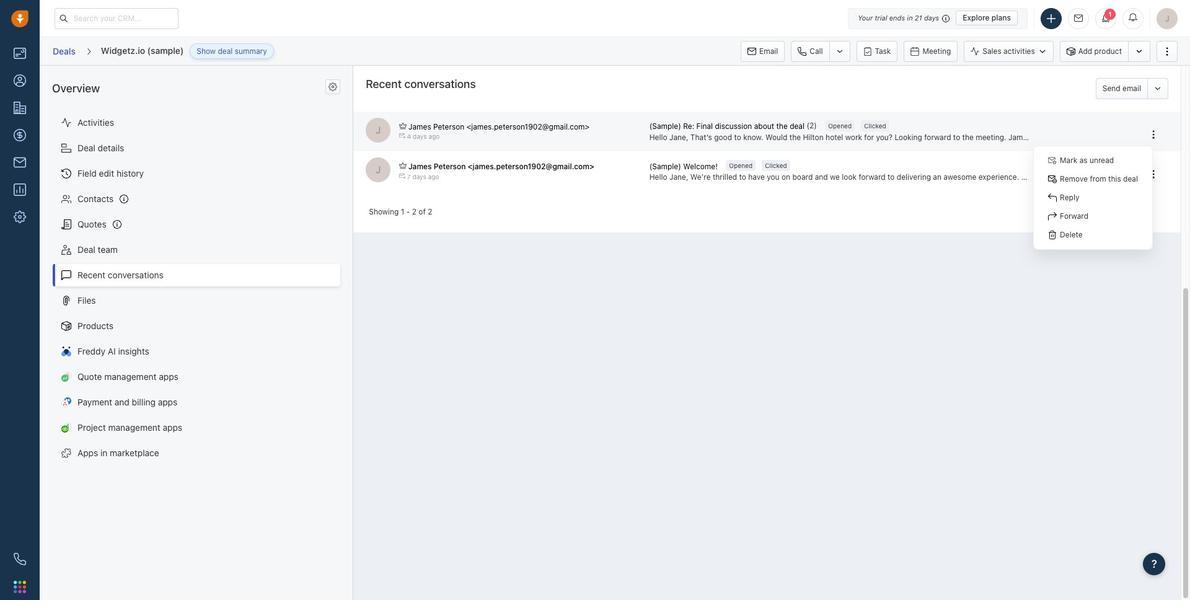 Task type: vqa. For each thing, say whether or not it's contained in the screenshot.
"Add Product" button
yes



Task type: describe. For each thing, give the bounding box(es) containing it.
re:
[[683, 122, 694, 131]]

mng settings image
[[329, 83, 337, 91]]

ai
[[108, 346, 116, 357]]

explore plans link
[[956, 11, 1018, 25]]

forward
[[924, 132, 951, 142]]

payment
[[77, 397, 112, 408]]

0 vertical spatial opened
[[828, 122, 852, 130]]

7 days ago
[[407, 173, 439, 180]]

0 horizontal spatial deal
[[218, 46, 233, 56]]

ago for (sample) re: final discussion about the deal
[[429, 133, 440, 140]]

task button
[[856, 41, 898, 62]]

payment and billing apps
[[77, 397, 177, 408]]

call button
[[791, 41, 829, 62]]

(sample)
[[147, 45, 184, 56]]

about
[[754, 122, 774, 131]]

activities
[[77, 117, 114, 128]]

contacts
[[77, 194, 114, 204]]

add product
[[1079, 46, 1122, 56]]

(sample) welcome! button
[[649, 161, 720, 172]]

send email
[[1103, 84, 1141, 93]]

that's
[[691, 132, 712, 142]]

<james.peterson1902@gmail.com> for (sample) re: final discussion about the deal
[[467, 122, 590, 132]]

peterson for (sample) welcome!
[[434, 162, 466, 171]]

1 link
[[1095, 8, 1117, 29]]

mark as unread
[[1060, 156, 1114, 165]]

1 vertical spatial apps
[[158, 397, 177, 408]]

overview
[[52, 82, 100, 95]]

hilton
[[803, 132, 824, 142]]

the inside "(sample) re: final discussion about the deal (2)"
[[776, 122, 788, 131]]

james peterson <james.peterson1902@gmail.com> for (sample) welcome!
[[408, 162, 594, 171]]

showing
[[369, 207, 399, 216]]

discussion
[[715, 122, 752, 131]]

2 to from the left
[[953, 132, 960, 142]]

21
[[915, 14, 922, 22]]

1 vertical spatial recent conversations
[[77, 270, 164, 280]]

0 horizontal spatial opened
[[729, 162, 753, 169]]

quote
[[77, 372, 102, 382]]

trial
[[875, 14, 887, 22]]

apps for project management apps
[[163, 422, 182, 433]]

summary
[[235, 46, 267, 56]]

reply
[[1060, 193, 1080, 202]]

<james.peterson1902@gmail.com> for (sample) welcome!
[[468, 162, 594, 171]]

management for quote
[[104, 372, 157, 382]]

you?
[[876, 132, 893, 142]]

this
[[1108, 174, 1121, 184]]

meeting.
[[976, 132, 1007, 142]]

would
[[766, 132, 788, 142]]

for
[[864, 132, 874, 142]]

deals
[[53, 46, 76, 56]]

show deal summary
[[197, 46, 267, 56]]

unread
[[1090, 156, 1114, 165]]

days for (sample) welcome!
[[412, 173, 426, 180]]

project
[[77, 422, 106, 433]]

know.
[[743, 132, 763, 142]]

email button
[[741, 41, 785, 62]]

sales activities
[[983, 46, 1035, 56]]

hello jane, that's good to know. would the hilton hotel work for you? looking forward to the meeting. james
[[649, 132, 1031, 142]]

(sample) re: final discussion about the deal button
[[649, 121, 807, 132]]

1 horizontal spatial conversations
[[404, 77, 476, 90]]

your
[[858, 14, 873, 22]]

send email button
[[1096, 78, 1147, 99]]

insights
[[118, 346, 149, 357]]

email
[[1123, 84, 1141, 93]]

jane,
[[670, 132, 688, 142]]

freshworks switcher image
[[14, 581, 26, 593]]

1 2 from the left
[[412, 207, 417, 216]]

-
[[406, 207, 410, 216]]

as
[[1080, 156, 1088, 165]]

sales
[[983, 46, 1002, 56]]

quotes
[[77, 219, 106, 230]]

activities
[[1004, 46, 1035, 56]]

(sample) welcome!
[[649, 162, 718, 171]]

(sample) welcome! link
[[649, 161, 720, 172]]

team
[[98, 244, 118, 255]]

freddy
[[77, 346, 105, 357]]

7
[[407, 173, 411, 180]]

products
[[77, 321, 114, 331]]

marketplace
[[110, 448, 159, 458]]

phone element
[[7, 547, 32, 572]]

james peterson <james.peterson1902@gmail.com> for (sample) re: final discussion about the deal
[[409, 122, 590, 132]]

from
[[1090, 174, 1106, 184]]

remove
[[1060, 174, 1088, 184]]

4
[[407, 133, 411, 140]]

1 vertical spatial james
[[1009, 132, 1031, 142]]

files
[[77, 295, 96, 306]]

explore
[[963, 13, 990, 22]]

1 vertical spatial clicked
[[765, 162, 787, 169]]



Task type: locate. For each thing, give the bounding box(es) containing it.
0 vertical spatial <james.peterson1902@gmail.com>
[[467, 122, 590, 132]]

1 vertical spatial deal
[[77, 244, 95, 255]]

peterson
[[433, 122, 465, 132], [434, 162, 466, 171]]

0 vertical spatial deal
[[218, 46, 233, 56]]

4 days ago
[[407, 133, 440, 140]]

2 vertical spatial deal
[[1123, 174, 1138, 184]]

1 vertical spatial recent
[[77, 270, 105, 280]]

deals link
[[52, 41, 76, 61]]

1 vertical spatial conversations
[[108, 270, 164, 280]]

call
[[810, 46, 823, 55]]

1 vertical spatial peterson
[[434, 162, 466, 171]]

2
[[412, 207, 417, 216], [428, 207, 432, 216]]

management up payment and billing apps
[[104, 372, 157, 382]]

2 vertical spatial james
[[408, 162, 432, 171]]

looking
[[895, 132, 922, 142]]

task
[[875, 46, 891, 55]]

meeting
[[923, 46, 951, 55]]

2 vertical spatial days
[[412, 173, 426, 180]]

days for (sample) re: final discussion about the deal
[[413, 133, 427, 140]]

1 peterson from the top
[[433, 122, 465, 132]]

1 horizontal spatial clicked
[[864, 122, 886, 130]]

2 horizontal spatial the
[[963, 132, 974, 142]]

0 vertical spatial conversations
[[404, 77, 476, 90]]

james
[[409, 122, 431, 132], [1009, 132, 1031, 142], [408, 162, 432, 171]]

1 vertical spatial james peterson <james.peterson1902@gmail.com>
[[408, 162, 594, 171]]

1 vertical spatial deal
[[790, 122, 805, 131]]

conversations
[[404, 77, 476, 90], [108, 270, 164, 280]]

peterson up 7 days ago
[[434, 162, 466, 171]]

to down discussion
[[734, 132, 741, 142]]

widgetz.io (sample)
[[101, 45, 184, 56]]

to right forward
[[953, 132, 960, 142]]

1 horizontal spatial 1
[[1108, 10, 1112, 18]]

add product button
[[1060, 41, 1128, 62]]

deal for deal team
[[77, 244, 95, 255]]

in right the apps at left
[[100, 448, 107, 458]]

ago right 4
[[429, 133, 440, 140]]

deal left details
[[77, 143, 95, 153]]

opened
[[828, 122, 852, 130], [729, 162, 753, 169]]

days right 7
[[412, 173, 426, 180]]

0 vertical spatial james
[[409, 122, 431, 132]]

meeting button
[[904, 41, 958, 62]]

peterson up 4 days ago in the top left of the page
[[433, 122, 465, 132]]

delete
[[1060, 230, 1083, 240]]

recent up the files
[[77, 270, 105, 280]]

james right meeting.
[[1009, 132, 1031, 142]]

deal left team
[[77, 244, 95, 255]]

0 vertical spatial apps
[[159, 372, 178, 382]]

1 horizontal spatial opened
[[828, 122, 852, 130]]

1 horizontal spatial recent
[[366, 77, 402, 90]]

0 vertical spatial deal
[[77, 143, 95, 153]]

0 vertical spatial management
[[104, 372, 157, 382]]

1 vertical spatial 1
[[401, 207, 404, 216]]

details
[[98, 143, 124, 153]]

1 left -
[[401, 207, 404, 216]]

the up would
[[776, 122, 788, 131]]

management for project
[[108, 422, 160, 433]]

plans
[[992, 13, 1011, 22]]

0 horizontal spatial 2
[[412, 207, 417, 216]]

0 vertical spatial clicked
[[864, 122, 886, 130]]

(2)
[[807, 121, 817, 130]]

recent conversations down team
[[77, 270, 164, 280]]

1 horizontal spatial 2
[[428, 207, 432, 216]]

deal left (2)
[[790, 122, 805, 131]]

1 vertical spatial management
[[108, 422, 160, 433]]

deal team
[[77, 244, 118, 255]]

deal right 'this'
[[1123, 174, 1138, 184]]

opened down know.
[[729, 162, 753, 169]]

deal
[[218, 46, 233, 56], [790, 122, 805, 131], [1123, 174, 1138, 184]]

in left 21
[[907, 14, 913, 22]]

apps in marketplace
[[77, 448, 159, 458]]

email
[[759, 46, 778, 55]]

2 2 from the left
[[428, 207, 432, 216]]

apps
[[77, 448, 98, 458]]

1 vertical spatial days
[[413, 133, 427, 140]]

2 right of
[[428, 207, 432, 216]]

ends
[[889, 14, 905, 22]]

(sample) inside button
[[649, 162, 681, 171]]

billing
[[132, 397, 156, 408]]

project management apps
[[77, 422, 182, 433]]

0 vertical spatial recent conversations
[[366, 77, 476, 90]]

outgoing image
[[399, 173, 405, 179]]

0 horizontal spatial the
[[776, 122, 788, 131]]

0 horizontal spatial 1
[[401, 207, 404, 216]]

management up the marketplace
[[108, 422, 160, 433]]

show
[[197, 46, 216, 56]]

recent conversations
[[366, 77, 476, 90], [77, 270, 164, 280]]

0 horizontal spatial clicked
[[765, 162, 787, 169]]

0 horizontal spatial to
[[734, 132, 741, 142]]

recent conversations up 4 days ago in the top left of the page
[[366, 77, 476, 90]]

outgoing image
[[399, 133, 405, 139]]

1 horizontal spatial the
[[790, 132, 801, 142]]

1 horizontal spatial deal
[[790, 122, 805, 131]]

1 vertical spatial in
[[100, 448, 107, 458]]

opened up hello jane, that's good to know. would the hilton hotel work for you? looking forward to the meeting. james in the right of the page
[[828, 122, 852, 130]]

and
[[115, 397, 129, 408]]

ago right 7
[[428, 173, 439, 180]]

2 (sample) from the top
[[649, 162, 681, 171]]

field
[[77, 168, 97, 179]]

mark
[[1060, 156, 1078, 165]]

2 horizontal spatial deal
[[1123, 174, 1138, 184]]

freddy ai insights
[[77, 346, 149, 357]]

0 vertical spatial recent
[[366, 77, 402, 90]]

the
[[776, 122, 788, 131], [790, 132, 801, 142], [963, 132, 974, 142]]

(sample) up 'hello'
[[649, 122, 681, 131]]

final
[[697, 122, 713, 131]]

recent right mng settings image
[[366, 77, 402, 90]]

1 up product
[[1108, 10, 1112, 18]]

deal inside "(sample) re: final discussion about the deal (2)"
[[790, 122, 805, 131]]

(sample) re: final discussion about the deal link
[[649, 121, 807, 132]]

1 vertical spatial <james.peterson1902@gmail.com>
[[468, 162, 594, 171]]

1 horizontal spatial recent conversations
[[366, 77, 476, 90]]

apps down payment and billing apps
[[163, 422, 182, 433]]

the left meeting.
[[963, 132, 974, 142]]

0 vertical spatial 1
[[1108, 10, 1112, 18]]

sales activities button
[[964, 41, 1060, 62], [964, 41, 1054, 62]]

good
[[714, 132, 732, 142]]

2 right -
[[412, 207, 417, 216]]

ago for (sample) welcome!
[[428, 173, 439, 180]]

0 horizontal spatial recent conversations
[[77, 270, 164, 280]]

0 horizontal spatial conversations
[[108, 270, 164, 280]]

2 vertical spatial apps
[[163, 422, 182, 433]]

welcome!
[[683, 162, 718, 171]]

ago
[[429, 133, 440, 140], [428, 173, 439, 180]]

2 deal from the top
[[77, 244, 95, 255]]

product
[[1095, 46, 1122, 56]]

deal details
[[77, 143, 124, 153]]

0 vertical spatial james peterson <james.peterson1902@gmail.com>
[[409, 122, 590, 132]]

peterson for (sample) re: final discussion about the deal
[[433, 122, 465, 132]]

phone image
[[14, 553, 26, 565]]

1 horizontal spatial in
[[907, 14, 913, 22]]

the left 'hilton'
[[790, 132, 801, 142]]

(sample)
[[649, 122, 681, 131], [649, 162, 681, 171]]

james for (sample) re: final discussion about the deal
[[409, 122, 431, 132]]

your trial ends in 21 days
[[858, 14, 939, 22]]

clicked down would
[[765, 162, 787, 169]]

deal right show
[[218, 46, 233, 56]]

edit
[[99, 168, 114, 179]]

0 vertical spatial ago
[[429, 133, 440, 140]]

james for (sample) welcome!
[[408, 162, 432, 171]]

widgetz.io
[[101, 45, 145, 56]]

0 vertical spatial peterson
[[433, 122, 465, 132]]

1 to from the left
[[734, 132, 741, 142]]

hello
[[649, 132, 667, 142]]

send
[[1103, 84, 1121, 93]]

hotel
[[826, 132, 843, 142]]

james up 7 days ago
[[408, 162, 432, 171]]

quote management apps
[[77, 372, 178, 382]]

deal for deal details
[[77, 143, 95, 153]]

explore plans
[[963, 13, 1011, 22]]

clicked up for
[[864, 122, 886, 130]]

1 horizontal spatial to
[[953, 132, 960, 142]]

1 (sample) from the top
[[649, 122, 681, 131]]

0 vertical spatial (sample)
[[649, 122, 681, 131]]

0 horizontal spatial in
[[100, 448, 107, 458]]

2 peterson from the top
[[434, 162, 466, 171]]

showing 1 - 2 of 2
[[369, 207, 432, 216]]

days right 4
[[413, 133, 427, 140]]

remove from this deal
[[1060, 174, 1138, 184]]

field edit history
[[77, 168, 144, 179]]

work
[[845, 132, 862, 142]]

1 vertical spatial opened
[[729, 162, 753, 169]]

(sample) for (sample) welcome!
[[649, 162, 681, 171]]

forward
[[1060, 212, 1089, 221]]

apps right billing
[[158, 397, 177, 408]]

to
[[734, 132, 741, 142], [953, 132, 960, 142]]

history
[[117, 168, 144, 179]]

0 horizontal spatial recent
[[77, 270, 105, 280]]

deal
[[77, 143, 95, 153], [77, 244, 95, 255]]

in
[[907, 14, 913, 22], [100, 448, 107, 458]]

1 deal from the top
[[77, 143, 95, 153]]

(sample) down 'hello'
[[649, 162, 681, 171]]

apps up payment and billing apps
[[159, 372, 178, 382]]

conversations up 4 days ago in the top left of the page
[[404, 77, 476, 90]]

add
[[1079, 46, 1092, 56]]

(sample) inside "(sample) re: final discussion about the deal (2)"
[[649, 122, 681, 131]]

0 vertical spatial days
[[924, 14, 939, 22]]

apps for quote management apps
[[159, 372, 178, 382]]

1 vertical spatial ago
[[428, 173, 439, 180]]

1 vertical spatial (sample)
[[649, 162, 681, 171]]

apps
[[159, 372, 178, 382], [158, 397, 177, 408], [163, 422, 182, 433]]

clicked
[[864, 122, 886, 130], [765, 162, 787, 169]]

Search your CRM... text field
[[55, 8, 179, 29]]

0 vertical spatial in
[[907, 14, 913, 22]]

conversations down team
[[108, 270, 164, 280]]

james up 4 days ago in the top left of the page
[[409, 122, 431, 132]]

days right 21
[[924, 14, 939, 22]]

(sample) for (sample) re: final discussion about the deal (2)
[[649, 122, 681, 131]]



